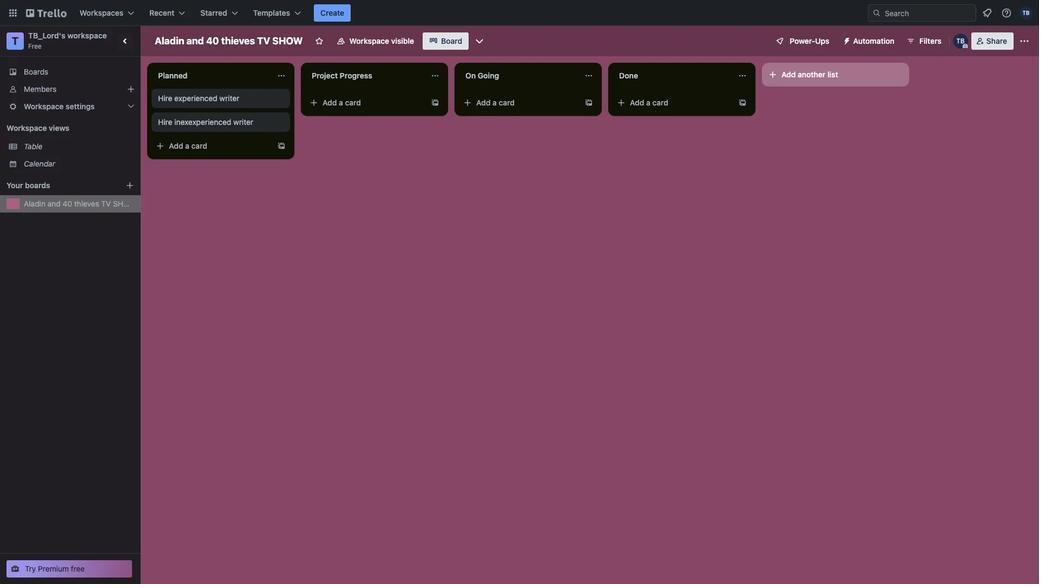 Task type: describe. For each thing, give the bounding box(es) containing it.
add for done
[[630, 98, 644, 107]]

workspace settings button
[[0, 98, 141, 115]]

tv inside board name text box
[[257, 35, 270, 47]]

automation
[[853, 36, 894, 45]]

create from template… image for planned
[[277, 142, 286, 150]]

thieves inside board name text box
[[221, 35, 255, 47]]

progress
[[340, 71, 372, 80]]

tb_lord's workspace link
[[28, 31, 107, 40]]

create from template… image for done
[[738, 98, 747, 107]]

card for done
[[652, 98, 668, 107]]

done
[[619, 71, 638, 80]]

boards
[[25, 181, 50, 190]]

card for planned
[[191, 141, 207, 150]]

filters button
[[903, 32, 945, 50]]

add board image
[[126, 181, 134, 190]]

card for project progress
[[345, 98, 361, 107]]

show menu image
[[1019, 36, 1030, 47]]

search image
[[872, 9, 881, 17]]

workspace visible
[[349, 36, 414, 45]]

your
[[6, 181, 23, 190]]

add a card button for done
[[613, 94, 734, 111]]

project progress
[[312, 71, 372, 80]]

add another list
[[781, 70, 838, 79]]

share button
[[971, 32, 1014, 50]]

and inside board name text box
[[186, 35, 204, 47]]

board link
[[423, 32, 469, 50]]

tb_lord's
[[28, 31, 65, 40]]

add for project progress
[[323, 98, 337, 107]]

free
[[28, 42, 42, 50]]

Planned text field
[[152, 67, 271, 84]]

workspaces
[[80, 8, 123, 17]]

visible
[[391, 36, 414, 45]]

share
[[986, 36, 1007, 45]]

Search field
[[881, 5, 976, 21]]

list
[[827, 70, 838, 79]]

Board name text field
[[149, 32, 308, 50]]

hire inexexperienced writer link
[[158, 117, 284, 128]]

your boards with 1 items element
[[6, 179, 109, 192]]

add a card for planned
[[169, 141, 207, 150]]

writer for hire inexexperienced writer
[[233, 117, 253, 127]]

try premium free
[[25, 564, 85, 574]]

card for on going
[[499, 98, 515, 107]]

table
[[24, 142, 42, 151]]

add a card button for on going
[[459, 94, 580, 111]]

ups
[[815, 36, 829, 45]]

a for on going
[[493, 98, 497, 107]]

templates button
[[247, 4, 307, 22]]

add for on going
[[476, 98, 491, 107]]

workspace navigation collapse icon image
[[118, 34, 133, 49]]

1 vertical spatial aladin
[[24, 199, 45, 208]]

hire experienced writer link
[[158, 93, 284, 104]]

hire for hire experienced writer
[[158, 94, 172, 103]]

hire experienced writer
[[158, 94, 239, 103]]

members link
[[0, 81, 141, 98]]

customize views image
[[474, 36, 485, 47]]

workspace
[[67, 31, 107, 40]]

0 notifications image
[[981, 6, 994, 19]]

a for project progress
[[339, 98, 343, 107]]



Task type: vqa. For each thing, say whether or not it's contained in the screenshot.
the right team
no



Task type: locate. For each thing, give the bounding box(es) containing it.
1 horizontal spatial aladin
[[155, 35, 184, 47]]

experienced
[[174, 94, 217, 103]]

workspace visible button
[[330, 32, 421, 50]]

a down done text field
[[646, 98, 650, 107]]

a down going
[[493, 98, 497, 107]]

1 vertical spatial tv
[[101, 199, 111, 208]]

a
[[339, 98, 343, 107], [493, 98, 497, 107], [646, 98, 650, 107], [185, 141, 189, 150]]

add left "another"
[[781, 70, 796, 79]]

hire inside 'link'
[[158, 117, 172, 127]]

create from template… image
[[431, 98, 439, 107], [584, 98, 593, 107]]

0 vertical spatial show
[[272, 35, 303, 47]]

show down the templates "popup button"
[[272, 35, 303, 47]]

add a card button for planned
[[152, 137, 273, 155]]

add a card down done at the right of page
[[630, 98, 668, 107]]

0 vertical spatial hire
[[158, 94, 172, 103]]

a down the inexexperienced
[[185, 141, 189, 150]]

show
[[272, 35, 303, 47], [113, 199, 136, 208]]

card down done text field
[[652, 98, 668, 107]]

1 hire from the top
[[158, 94, 172, 103]]

premium
[[38, 564, 69, 574]]

add a card button down hire inexexperienced writer
[[152, 137, 273, 155]]

workspace up table
[[6, 123, 47, 133]]

aladin and 40 thieves tv show down "your boards with 1 items" element
[[24, 199, 136, 208]]

recent
[[149, 8, 174, 17]]

0 vertical spatial aladin and 40 thieves tv show
[[155, 35, 303, 47]]

settings
[[66, 102, 95, 111]]

add a card
[[323, 98, 361, 107], [476, 98, 515, 107], [630, 98, 668, 107], [169, 141, 207, 150]]

sm image
[[838, 32, 853, 48]]

workspace views
[[6, 123, 69, 133]]

on going
[[465, 71, 499, 80]]

1 horizontal spatial create from template… image
[[584, 98, 593, 107]]

tv down templates
[[257, 35, 270, 47]]

create
[[320, 8, 344, 17]]

create button
[[314, 4, 351, 22]]

workspaces button
[[73, 4, 141, 22]]

add down done at the right of page
[[630, 98, 644, 107]]

workspace for workspace settings
[[24, 102, 64, 111]]

workspace inside dropdown button
[[24, 102, 64, 111]]

1 horizontal spatial thieves
[[221, 35, 255, 47]]

40 down the starred at the left top of page
[[206, 35, 219, 47]]

0 horizontal spatial create from template… image
[[277, 142, 286, 150]]

tv inside aladin and 40 thieves tv show link
[[101, 199, 111, 208]]

and down the starred at the left top of page
[[186, 35, 204, 47]]

calendar link
[[24, 159, 134, 169]]

try
[[25, 564, 36, 574]]

add a card for on going
[[476, 98, 515, 107]]

tb_lord's workspace free
[[28, 31, 107, 50]]

1 vertical spatial thieves
[[74, 199, 99, 208]]

card down the inexexperienced
[[191, 141, 207, 150]]

2 create from template… image from the left
[[584, 98, 593, 107]]

aladin and 40 thieves tv show link
[[24, 199, 136, 209]]

On Going text field
[[459, 67, 578, 84]]

1 vertical spatial 40
[[63, 199, 72, 208]]

add a card down the inexexperienced
[[169, 141, 207, 150]]

another
[[798, 70, 826, 79]]

project
[[312, 71, 338, 80]]

add a card for project progress
[[323, 98, 361, 107]]

filters
[[919, 36, 942, 45]]

1 horizontal spatial tv
[[257, 35, 270, 47]]

40 inside board name text box
[[206, 35, 219, 47]]

writer
[[219, 94, 239, 103], [233, 117, 253, 127]]

board
[[441, 36, 462, 45]]

power-ups button
[[768, 32, 836, 50]]

primary element
[[0, 0, 1039, 26]]

0 horizontal spatial create from template… image
[[431, 98, 439, 107]]

add down on going
[[476, 98, 491, 107]]

and down "your boards with 1 items" element
[[48, 199, 61, 208]]

0 vertical spatial aladin
[[155, 35, 184, 47]]

0 horizontal spatial 40
[[63, 199, 72, 208]]

hire left the inexexperienced
[[158, 117, 172, 127]]

tb_lord (tylerblack44) image
[[953, 34, 968, 49]]

add a card button down 'project progress' text field
[[305, 94, 426, 111]]

automation button
[[838, 32, 901, 50]]

hire
[[158, 94, 172, 103], [158, 117, 172, 127]]

1 horizontal spatial and
[[186, 35, 204, 47]]

add down project
[[323, 98, 337, 107]]

star or unstar board image
[[315, 37, 323, 45]]

a down the project progress
[[339, 98, 343, 107]]

add a card for done
[[630, 98, 668, 107]]

thieves
[[221, 35, 255, 47], [74, 199, 99, 208]]

Project Progress text field
[[305, 67, 424, 84]]

40 down "your boards with 1 items" element
[[63, 199, 72, 208]]

thieves down "your boards with 1 items" element
[[74, 199, 99, 208]]

1 horizontal spatial 40
[[206, 35, 219, 47]]

0 vertical spatial workspace
[[349, 36, 389, 45]]

add
[[781, 70, 796, 79], [323, 98, 337, 107], [476, 98, 491, 107], [630, 98, 644, 107], [169, 141, 183, 150]]

workspace down members
[[24, 102, 64, 111]]

add for planned
[[169, 141, 183, 150]]

your boards
[[6, 181, 50, 190]]

2 vertical spatial workspace
[[6, 123, 47, 133]]

0 horizontal spatial aladin
[[24, 199, 45, 208]]

1 create from template… image from the left
[[431, 98, 439, 107]]

hire inexexperienced writer
[[158, 117, 253, 127]]

free
[[71, 564, 85, 574]]

add a card button for project progress
[[305, 94, 426, 111]]

workspace inside button
[[349, 36, 389, 45]]

power-ups
[[790, 36, 829, 45]]

calendar
[[24, 159, 55, 168]]

workspace left visible
[[349, 36, 389, 45]]

add a card button down on going text box in the top of the page
[[459, 94, 580, 111]]

create from template… image for on going
[[584, 98, 593, 107]]

aladin down the boards in the left top of the page
[[24, 199, 45, 208]]

recent button
[[143, 4, 192, 22]]

aladin inside board name text box
[[155, 35, 184, 47]]

workspace
[[349, 36, 389, 45], [24, 102, 64, 111], [6, 123, 47, 133]]

1 vertical spatial writer
[[233, 117, 253, 127]]

0 horizontal spatial aladin and 40 thieves tv show
[[24, 199, 136, 208]]

open information menu image
[[1001, 8, 1012, 18]]

show inside board name text box
[[272, 35, 303, 47]]

tv
[[257, 35, 270, 47], [101, 199, 111, 208]]

a for done
[[646, 98, 650, 107]]

0 vertical spatial tv
[[257, 35, 270, 47]]

1 horizontal spatial create from template… image
[[738, 98, 747, 107]]

this member is an admin of this board. image
[[963, 44, 967, 49]]

members
[[24, 84, 57, 94]]

Done text field
[[613, 67, 732, 84]]

planned
[[158, 71, 188, 80]]

add a card down the project progress
[[323, 98, 361, 107]]

back to home image
[[26, 4, 67, 22]]

aladin and 40 thieves tv show inside board name text box
[[155, 35, 303, 47]]

create from template… image for project progress
[[431, 98, 439, 107]]

add down the inexexperienced
[[169, 141, 183, 150]]

1 vertical spatial show
[[113, 199, 136, 208]]

0 vertical spatial writer
[[219, 94, 239, 103]]

1 horizontal spatial show
[[272, 35, 303, 47]]

add a card button down done text field
[[613, 94, 734, 111]]

card
[[345, 98, 361, 107], [499, 98, 515, 107], [652, 98, 668, 107], [191, 141, 207, 150]]

boards link
[[0, 63, 141, 81]]

workspace for workspace views
[[6, 123, 47, 133]]

boards
[[24, 67, 48, 76]]

hire for hire inexexperienced writer
[[158, 117, 172, 127]]

views
[[49, 123, 69, 133]]

aladin and 40 thieves tv show
[[155, 35, 303, 47], [24, 199, 136, 208]]

t link
[[6, 32, 24, 50]]

writer inside 'link'
[[233, 117, 253, 127]]

try premium free button
[[6, 561, 132, 578]]

t
[[12, 35, 19, 47]]

add a card down going
[[476, 98, 515, 107]]

card down on going text box in the top of the page
[[499, 98, 515, 107]]

1 vertical spatial aladin and 40 thieves tv show
[[24, 199, 136, 208]]

power-
[[790, 36, 815, 45]]

1 vertical spatial and
[[48, 199, 61, 208]]

add another list button
[[762, 63, 909, 87]]

1 horizontal spatial aladin and 40 thieves tv show
[[155, 35, 303, 47]]

tyler black (tylerblack44) image
[[1020, 6, 1033, 19]]

workspace for workspace visible
[[349, 36, 389, 45]]

going
[[478, 71, 499, 80]]

table link
[[24, 141, 134, 152]]

card down "progress"
[[345, 98, 361, 107]]

inexexperienced
[[174, 117, 231, 127]]

writer up hire inexexperienced writer 'link' on the left
[[219, 94, 239, 103]]

add a card button
[[305, 94, 426, 111], [459, 94, 580, 111], [613, 94, 734, 111], [152, 137, 273, 155]]

thieves down starred dropdown button
[[221, 35, 255, 47]]

0 vertical spatial create from template… image
[[738, 98, 747, 107]]

40
[[206, 35, 219, 47], [63, 199, 72, 208]]

0 horizontal spatial tv
[[101, 199, 111, 208]]

starred button
[[194, 4, 244, 22]]

templates
[[253, 8, 290, 17]]

0 horizontal spatial thieves
[[74, 199, 99, 208]]

1 vertical spatial create from template… image
[[277, 142, 286, 150]]

1 vertical spatial hire
[[158, 117, 172, 127]]

on
[[465, 71, 476, 80]]

workspace settings
[[24, 102, 95, 111]]

add inside button
[[781, 70, 796, 79]]

0 vertical spatial thieves
[[221, 35, 255, 47]]

tv down calendar link
[[101, 199, 111, 208]]

1 vertical spatial workspace
[[24, 102, 64, 111]]

0 horizontal spatial show
[[113, 199, 136, 208]]

aladin and 40 thieves tv show down starred dropdown button
[[155, 35, 303, 47]]

aladin
[[155, 35, 184, 47], [24, 199, 45, 208]]

0 vertical spatial and
[[186, 35, 204, 47]]

aladin down recent dropdown button
[[155, 35, 184, 47]]

and
[[186, 35, 204, 47], [48, 199, 61, 208]]

a for planned
[[185, 141, 189, 150]]

starred
[[200, 8, 227, 17]]

0 horizontal spatial and
[[48, 199, 61, 208]]

create from template… image
[[738, 98, 747, 107], [277, 142, 286, 150]]

show down add board image
[[113, 199, 136, 208]]

writer for hire experienced writer
[[219, 94, 239, 103]]

hire down planned
[[158, 94, 172, 103]]

writer down hire experienced writer link
[[233, 117, 253, 127]]

0 vertical spatial 40
[[206, 35, 219, 47]]

2 hire from the top
[[158, 117, 172, 127]]



